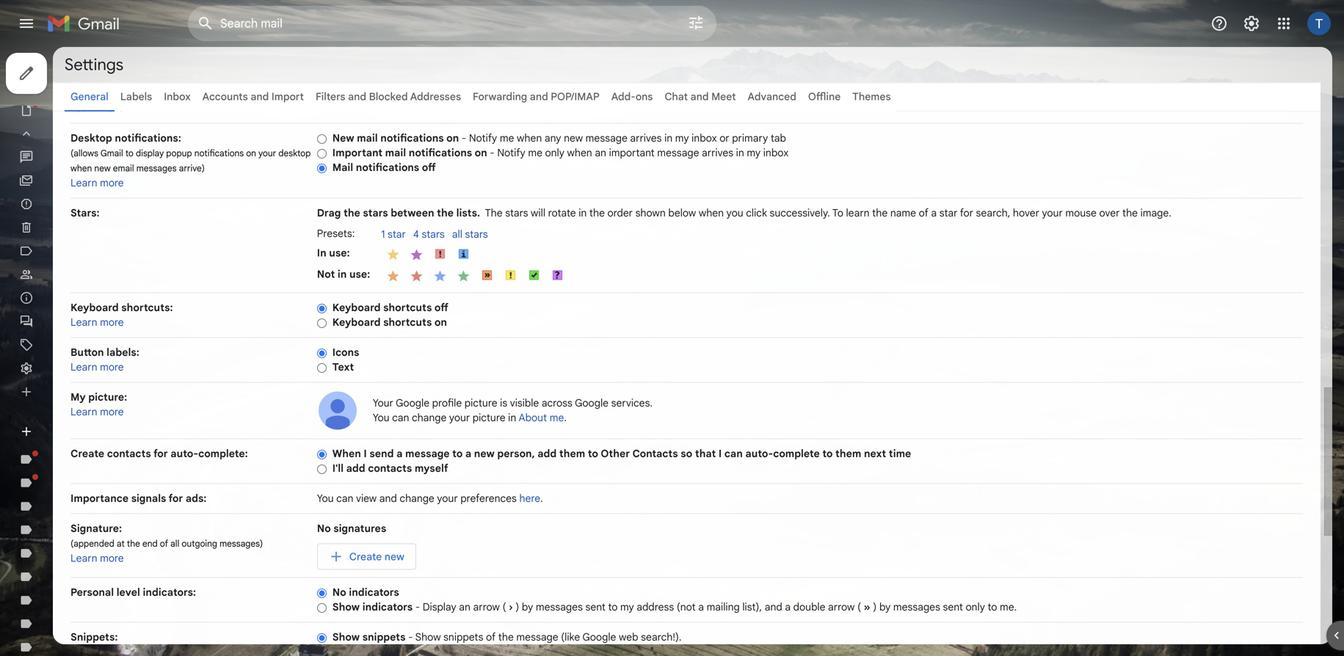 Task type: vqa. For each thing, say whether or not it's contained in the screenshot.
Hello to the top
no



Task type: locate. For each thing, give the bounding box(es) containing it.
indicators down no indicators
[[363, 601, 413, 614]]

stars:
[[71, 207, 100, 220]]

in
[[665, 132, 673, 145], [737, 147, 745, 159], [579, 207, 587, 220], [338, 268, 347, 281], [508, 412, 517, 425]]

by right ›
[[522, 601, 533, 614]]

use: right not
[[350, 268, 370, 281]]

0 vertical spatial star
[[940, 207, 958, 220]]

0 horizontal spatial .
[[541, 493, 543, 505]]

an right display
[[459, 601, 471, 614]]

so
[[681, 448, 693, 461]]

the right drag
[[344, 207, 361, 220]]

google right (like
[[583, 631, 617, 644]]

5 more from the top
[[100, 406, 124, 419]]

presets:
[[317, 227, 355, 240]]

when down the "new mail notifications on - notify me when any new message arrives in my inbox or primary tab"
[[567, 147, 593, 159]]

Show indicators radio
[[317, 603, 327, 614]]

arrives up important
[[631, 132, 662, 145]]

rotate
[[548, 207, 576, 220]]

0 horizontal spatial by
[[522, 601, 533, 614]]

0 vertical spatial .
[[564, 412, 567, 425]]

(not
[[677, 601, 696, 614]]

0 vertical spatial notify
[[469, 132, 497, 145]]

2 horizontal spatial me
[[550, 412, 564, 425]]

1 horizontal spatial no
[[333, 587, 347, 599]]

Mail notifications off radio
[[317, 163, 327, 174]]

0 horizontal spatial of
[[160, 539, 168, 550]]

new left person,
[[474, 448, 495, 461]]

keyboard shortcuts off
[[333, 302, 449, 314]]

1 vertical spatial notify
[[498, 147, 526, 159]]

blocked
[[369, 90, 408, 103]]

keyboard
[[71, 302, 119, 314], [333, 302, 381, 314], [333, 316, 381, 329]]

4 learn from the top
[[71, 361, 97, 374]]

no left the signatures
[[317, 523, 331, 535]]

learn more link up the desktop
[[71, 102, 124, 115]]

when down (allows
[[71, 163, 92, 174]]

(
[[503, 601, 506, 614], [858, 601, 862, 614]]

6 more from the top
[[100, 552, 124, 565]]

2 arrow from the left
[[829, 601, 855, 614]]

learn up button
[[71, 316, 97, 329]]

create down the signatures
[[350, 551, 382, 564]]

star right 1
[[388, 228, 406, 241]]

0 vertical spatial all
[[452, 228, 463, 241]]

new mail notifications on - notify me when any new message arrives in my inbox or primary tab
[[333, 132, 787, 145]]

a
[[932, 207, 937, 220], [397, 448, 403, 461], [466, 448, 472, 461], [699, 601, 704, 614], [786, 601, 791, 614]]

keyboard up button
[[71, 302, 119, 314]]

3 more from the top
[[100, 316, 124, 329]]

2 them from the left
[[836, 448, 862, 461]]

any
[[545, 132, 562, 145]]

inbox
[[692, 132, 717, 145], [764, 147, 789, 159]]

me for only
[[528, 147, 543, 159]]

for left search,
[[961, 207, 974, 220]]

1 horizontal spatial contacts
[[368, 462, 412, 475]]

support image
[[1211, 15, 1229, 32]]

notifications
[[381, 132, 444, 145], [409, 147, 472, 159], [194, 148, 244, 159], [356, 161, 420, 174]]

of for show snippets - show snippets of the message (like google web search!).
[[486, 631, 496, 644]]

1 sent from the left
[[586, 601, 606, 614]]

and right "list),"
[[765, 601, 783, 614]]

2 horizontal spatial messages
[[894, 601, 941, 614]]

4 more from the top
[[100, 361, 124, 374]]

new down the signatures
[[385, 551, 405, 564]]

a right name
[[932, 207, 937, 220]]

for up 'signals'
[[154, 448, 168, 461]]

0 horizontal spatial for
[[154, 448, 168, 461]]

new down the gmail
[[94, 163, 111, 174]]

0 horizontal spatial star
[[388, 228, 406, 241]]

4
[[413, 228, 419, 241]]

1 snippets from the left
[[363, 631, 406, 644]]

0 vertical spatial me
[[500, 132, 515, 145]]

auto-
[[171, 448, 198, 461], [746, 448, 774, 461]]

1 vertical spatial use:
[[350, 268, 370, 281]]

0 vertical spatial mail
[[357, 132, 378, 145]]

auto- up ads:
[[171, 448, 198, 461]]

None search field
[[188, 6, 717, 41]]

services.
[[612, 397, 653, 410]]

arrives down or
[[702, 147, 734, 159]]

inbox left or
[[692, 132, 717, 145]]

0 horizontal spatial them
[[560, 448, 586, 461]]

1 vertical spatial of
[[160, 539, 168, 550]]

notify
[[469, 132, 497, 145], [498, 147, 526, 159]]

message right important
[[658, 147, 700, 159]]

2 horizontal spatial can
[[725, 448, 743, 461]]

learn inside keyboard shortcuts: learn more
[[71, 316, 97, 329]]

1 horizontal spatial .
[[564, 412, 567, 425]]

Important mail notifications on radio
[[317, 148, 327, 159]]

keyboard right keyboard shortcuts off option
[[333, 302, 381, 314]]

to up email
[[126, 148, 134, 159]]

the left order on the left
[[590, 207, 605, 220]]

in right not
[[338, 268, 347, 281]]

(appended
[[71, 539, 114, 550]]

1 vertical spatial inbox
[[764, 147, 789, 159]]

you down i'll add contacts myself option
[[317, 493, 334, 505]]

i'll
[[333, 462, 344, 475]]

0 vertical spatial shortcuts
[[383, 302, 432, 314]]

1 horizontal spatial mail
[[385, 147, 406, 159]]

advanced link
[[748, 90, 797, 103]]

all
[[452, 228, 463, 241], [171, 539, 179, 550]]

1 vertical spatial for
[[154, 448, 168, 461]]

shortcuts
[[383, 302, 432, 314], [383, 316, 432, 329]]

0 horizontal spatial mail
[[357, 132, 378, 145]]

create for create new
[[350, 551, 382, 564]]

advanced search options image
[[682, 8, 711, 37]]

no right no indicators option
[[333, 587, 347, 599]]

accounts and import link
[[202, 90, 304, 103]]

I'll add contacts myself radio
[[317, 464, 327, 475]]

change down myself
[[400, 493, 435, 505]]

2 vertical spatial can
[[337, 493, 354, 505]]

0 horizontal spatial )
[[516, 601, 520, 614]]

1 horizontal spatial by
[[880, 601, 891, 614]]

1 horizontal spatial star
[[940, 207, 958, 220]]

stars down lists.
[[465, 228, 488, 241]]

1 vertical spatial shortcuts
[[383, 316, 432, 329]]

my for (not
[[621, 601, 634, 614]]

learn more link
[[71, 102, 124, 115], [71, 177, 124, 190], [71, 316, 124, 329], [71, 361, 124, 374], [71, 406, 124, 419], [71, 552, 124, 565]]

1 horizontal spatial (
[[858, 601, 862, 614]]

important mail notifications on - notify me only when an important message arrives in my inbox
[[333, 147, 789, 159]]

0 vertical spatial my
[[676, 132, 689, 145]]

and for chat
[[691, 90, 709, 103]]

for left ads:
[[169, 493, 183, 505]]

more inside button labels: learn more
[[100, 361, 124, 374]]

2 vertical spatial me
[[550, 412, 564, 425]]

you inside your google profile picture is visible across google services. you can change your picture in about me .
[[373, 412, 390, 425]]

snippets
[[363, 631, 406, 644], [444, 631, 484, 644]]

0 horizontal spatial auto-
[[171, 448, 198, 461]]

0 horizontal spatial snippets
[[363, 631, 406, 644]]

0 horizontal spatial arrow
[[473, 601, 500, 614]]

6 learn from the top
[[71, 552, 97, 565]]

arrow left »
[[829, 601, 855, 614]]

my down chat
[[676, 132, 689, 145]]

Show snippets radio
[[317, 633, 327, 644]]

1 vertical spatial all
[[171, 539, 179, 550]]

me down across
[[550, 412, 564, 425]]

an left important
[[595, 147, 607, 159]]

0 horizontal spatial i
[[364, 448, 367, 461]]

google
[[396, 397, 430, 410], [575, 397, 609, 410], [583, 631, 617, 644]]

use:
[[329, 247, 350, 260], [350, 268, 370, 281]]

i
[[364, 448, 367, 461], [719, 448, 722, 461]]

1 horizontal spatial you
[[373, 412, 390, 425]]

them left next
[[836, 448, 862, 461]]

all left outgoing
[[171, 539, 179, 550]]

create up importance
[[71, 448, 104, 461]]

i left send
[[364, 448, 367, 461]]

0 horizontal spatial inbox
[[692, 132, 717, 145]]

mail up important
[[357, 132, 378, 145]]

visible
[[510, 397, 539, 410]]

add
[[538, 448, 557, 461], [346, 462, 366, 475]]

learn
[[71, 102, 97, 115], [71, 177, 97, 190], [71, 316, 97, 329], [71, 361, 97, 374], [71, 406, 97, 419], [71, 552, 97, 565]]

1 learn from the top
[[71, 102, 97, 115]]

on inside the desktop notifications: (allows gmail to display popup notifications on your desktop when new email messages arrive) learn more
[[246, 148, 256, 159]]

off up between
[[422, 161, 436, 174]]

0 vertical spatial only
[[545, 147, 565, 159]]

learn down button
[[71, 361, 97, 374]]

»
[[864, 601, 871, 614]]

show for show indicators
[[333, 601, 360, 614]]

2 i from the left
[[719, 448, 722, 461]]

1 horizontal spatial only
[[966, 601, 986, 614]]

stars
[[363, 207, 388, 220], [506, 207, 528, 220], [422, 228, 445, 241], [465, 228, 488, 241]]

web
[[619, 631, 639, 644]]

1 i from the left
[[364, 448, 367, 461]]

more inside "signature: (appended at the end of all outgoing messages) learn more"
[[100, 552, 124, 565]]

a left person,
[[466, 448, 472, 461]]

can left view in the bottom left of the page
[[337, 493, 354, 505]]

use: right in
[[329, 247, 350, 260]]

create inside button
[[350, 551, 382, 564]]

. down across
[[564, 412, 567, 425]]

contacts
[[633, 448, 678, 461]]

change down the profile
[[412, 412, 447, 425]]

1 horizontal spatial my
[[676, 132, 689, 145]]

your right hover on the right of the page
[[1043, 207, 1063, 220]]

button labels: learn more
[[71, 346, 139, 374]]

me
[[500, 132, 515, 145], [528, 147, 543, 159], [550, 412, 564, 425]]

the right at
[[127, 539, 140, 550]]

addresses
[[410, 90, 461, 103]]

1 vertical spatial can
[[725, 448, 743, 461]]

navigation
[[0, 0, 176, 657]]

display
[[136, 148, 164, 159]]

mailing
[[707, 601, 740, 614]]

. inside your google profile picture is visible across google services. you can change your picture in about me .
[[564, 412, 567, 425]]

1 horizontal spatial messages
[[536, 601, 583, 614]]

off for keyboard shortcuts off
[[435, 302, 449, 314]]

1 horizontal spatial auto-
[[746, 448, 774, 461]]

me.
[[1000, 601, 1018, 614]]

2 more from the top
[[100, 177, 124, 190]]

0 vertical spatial contacts
[[107, 448, 151, 461]]

keyboard for keyboard shortcuts: learn more
[[71, 302, 119, 314]]

1 horizontal spatial )
[[874, 601, 877, 614]]

to inside the desktop notifications: (allows gmail to display popup notifications on your desktop when new email messages arrive) learn more
[[126, 148, 134, 159]]

1 vertical spatial no
[[333, 587, 347, 599]]

0 horizontal spatial my
[[621, 601, 634, 614]]

shortcuts for on
[[383, 316, 432, 329]]

2 vertical spatial of
[[486, 631, 496, 644]]

0 horizontal spatial an
[[459, 601, 471, 614]]

accounts and import
[[202, 90, 304, 103]]

mail
[[357, 132, 378, 145], [385, 147, 406, 159]]

add down when
[[346, 462, 366, 475]]

1 by from the left
[[522, 601, 533, 614]]

arrive)
[[179, 163, 205, 174]]

mail for new
[[357, 132, 378, 145]]

search,
[[977, 207, 1011, 220]]

learn more link down email
[[71, 177, 124, 190]]

2 vertical spatial for
[[169, 493, 183, 505]]

2 ) from the left
[[874, 601, 877, 614]]

0 vertical spatial indicators
[[349, 587, 399, 599]]

my for or
[[676, 132, 689, 145]]

notify for notify me only when an important message arrives in my inbox
[[498, 147, 526, 159]]

1 horizontal spatial arrow
[[829, 601, 855, 614]]

notifications up arrive)
[[194, 148, 244, 159]]

mail for important
[[385, 147, 406, 159]]

ads:
[[186, 493, 207, 505]]

notify down forwarding
[[469, 132, 497, 145]]

add right person,
[[538, 448, 557, 461]]

learn more link down the picture:
[[71, 406, 124, 419]]

can down your
[[392, 412, 409, 425]]

me down forwarding
[[500, 132, 515, 145]]

1 vertical spatial mail
[[385, 147, 406, 159]]

me for when
[[500, 132, 515, 145]]

1 horizontal spatial can
[[392, 412, 409, 425]]

0 vertical spatial add
[[538, 448, 557, 461]]

shortcuts up keyboard shortcuts on
[[383, 302, 432, 314]]

(like
[[561, 631, 580, 644]]

0 horizontal spatial no
[[317, 523, 331, 535]]

for
[[961, 207, 974, 220], [154, 448, 168, 461], [169, 493, 183, 505]]

0 vertical spatial create
[[71, 448, 104, 461]]

0 horizontal spatial create
[[71, 448, 104, 461]]

messages up (like
[[536, 601, 583, 614]]

all stars link
[[452, 228, 496, 242]]

of inside "signature: (appended at the end of all outgoing messages) learn more"
[[160, 539, 168, 550]]

0 horizontal spatial me
[[500, 132, 515, 145]]

picture:
[[88, 391, 127, 404]]

( left ›
[[503, 601, 506, 614]]

3 learn from the top
[[71, 316, 97, 329]]

time
[[889, 448, 912, 461]]

sent left the me.
[[944, 601, 964, 614]]

more inside my picture: learn more
[[100, 406, 124, 419]]

0 vertical spatial off
[[422, 161, 436, 174]]

keyboard inside keyboard shortcuts: learn more
[[71, 302, 119, 314]]

0 vertical spatial of
[[919, 207, 929, 220]]

0 horizontal spatial (
[[503, 601, 506, 614]]

indicators
[[349, 587, 399, 599], [363, 601, 413, 614]]

0 vertical spatial can
[[392, 412, 409, 425]]

labels
[[120, 90, 152, 103]]

across
[[542, 397, 573, 410]]

1 vertical spatial arrives
[[702, 147, 734, 159]]

snippets:
[[71, 631, 118, 644]]

change inside your google profile picture is visible across google services. you can change your picture in about me .
[[412, 412, 447, 425]]

snippets down display
[[444, 631, 484, 644]]

0 vertical spatial change
[[412, 412, 447, 425]]

learn inside the desktop notifications: (allows gmail to display popup notifications on your desktop when new email messages arrive) learn more
[[71, 177, 97, 190]]

0 horizontal spatial can
[[337, 493, 354, 505]]

when left "any"
[[517, 132, 542, 145]]

new inside the desktop notifications: (allows gmail to display popup notifications on your desktop when new email messages arrive) learn more
[[94, 163, 111, 174]]

2 horizontal spatial of
[[919, 207, 929, 220]]

4 stars link
[[413, 228, 452, 242]]

1 horizontal spatial them
[[836, 448, 862, 461]]

google right across
[[575, 397, 609, 410]]

1 horizontal spatial of
[[486, 631, 496, 644]]

inbox down tab
[[764, 147, 789, 159]]

primary
[[732, 132, 769, 145]]

you down your
[[373, 412, 390, 425]]

1 horizontal spatial inbox
[[764, 147, 789, 159]]

star left search,
[[940, 207, 958, 220]]

in down visible
[[508, 412, 517, 425]]

1 star link
[[381, 228, 413, 242]]

5 learn from the top
[[71, 406, 97, 419]]

by right »
[[880, 601, 891, 614]]

gmail image
[[47, 9, 127, 38]]

1 shortcuts from the top
[[383, 302, 432, 314]]

3 learn more link from the top
[[71, 316, 124, 329]]

1 horizontal spatial arrives
[[702, 147, 734, 159]]

tab
[[771, 132, 787, 145]]

0 horizontal spatial sent
[[586, 601, 606, 614]]

shortcuts for off
[[383, 302, 432, 314]]

messages right »
[[894, 601, 941, 614]]

contacts down send
[[368, 462, 412, 475]]

google right your
[[396, 397, 430, 410]]

contacts
[[107, 448, 151, 461], [368, 462, 412, 475]]

0 vertical spatial for
[[961, 207, 974, 220]]

learn more
[[71, 102, 124, 115]]

1 vertical spatial off
[[435, 302, 449, 314]]

myself
[[415, 462, 448, 475]]

your left the desktop
[[259, 148, 276, 159]]

order
[[608, 207, 633, 220]]

1 horizontal spatial sent
[[944, 601, 964, 614]]

2 horizontal spatial my
[[747, 147, 761, 159]]

1 vertical spatial indicators
[[363, 601, 413, 614]]

on left the desktop
[[246, 148, 256, 159]]

themes
[[853, 90, 891, 103]]

1 horizontal spatial me
[[528, 147, 543, 159]]

to left "address"
[[609, 601, 618, 614]]

picture left is
[[465, 397, 498, 410]]

0 horizontal spatial messages
[[136, 163, 177, 174]]

1 vertical spatial contacts
[[368, 462, 412, 475]]

1 horizontal spatial i
[[719, 448, 722, 461]]

your inside the desktop notifications: (allows gmail to display popup notifications on your desktop when new email messages arrive) learn more
[[259, 148, 276, 159]]

create
[[71, 448, 104, 461], [350, 551, 382, 564]]

arrow left ›
[[473, 601, 500, 614]]

2 shortcuts from the top
[[383, 316, 432, 329]]

pop/imap
[[551, 90, 600, 103]]

personal
[[71, 587, 114, 599]]

create for create contacts for auto-complete:
[[71, 448, 104, 461]]

double
[[794, 601, 826, 614]]

only down "any"
[[545, 147, 565, 159]]

about
[[519, 412, 547, 425]]

keyboard for keyboard shortcuts on
[[333, 316, 381, 329]]

1 horizontal spatial all
[[452, 228, 463, 241]]

for for create contacts for auto-complete:
[[154, 448, 168, 461]]

not in use:
[[317, 268, 370, 281]]

sent left "address"
[[586, 601, 606, 614]]

2 auto- from the left
[[746, 448, 774, 461]]

when inside the desktop notifications: (allows gmail to display popup notifications on your desktop when new email messages arrive) learn more
[[71, 163, 92, 174]]

in down chat
[[665, 132, 673, 145]]

1 horizontal spatial create
[[350, 551, 382, 564]]

off
[[422, 161, 436, 174], [435, 302, 449, 314]]

0 vertical spatial you
[[373, 412, 390, 425]]

name
[[891, 207, 917, 220]]

not
[[317, 268, 335, 281]]

2 learn from the top
[[71, 177, 97, 190]]

indicators:
[[143, 587, 196, 599]]

auto- right that at the bottom right
[[746, 448, 774, 461]]

2 ( from the left
[[858, 601, 862, 614]]

show down display
[[416, 631, 441, 644]]

. right preferences
[[541, 493, 543, 505]]

forwarding
[[473, 90, 528, 103]]

address
[[637, 601, 674, 614]]



Task type: describe. For each thing, give the bounding box(es) containing it.
inbox link
[[164, 90, 191, 103]]

1 vertical spatial my
[[747, 147, 761, 159]]

is
[[500, 397, 508, 410]]

1 vertical spatial picture
[[473, 412, 506, 425]]

Keyboard shortcuts on radio
[[317, 318, 327, 329]]

list),
[[743, 601, 763, 614]]

send
[[370, 448, 394, 461]]

a up i'll add contacts myself
[[397, 448, 403, 461]]

in use:
[[317, 247, 350, 260]]

preferences
[[461, 493, 517, 505]]

me inside your google profile picture is visible across google services. you can change your picture in about me .
[[550, 412, 564, 425]]

stars right 4
[[422, 228, 445, 241]]

learn inside my picture: learn more
[[71, 406, 97, 419]]

0 horizontal spatial only
[[545, 147, 565, 159]]

and right view in the bottom left of the page
[[380, 493, 397, 505]]

the left lists.
[[437, 207, 454, 220]]

of for signature: (appended at the end of all outgoing messages) learn more
[[160, 539, 168, 550]]

keyboard shortcuts: learn more
[[71, 302, 173, 329]]

stars left will
[[506, 207, 528, 220]]

keyboard for keyboard shortcuts off
[[333, 302, 381, 314]]

signals
[[131, 493, 166, 505]]

new inside button
[[385, 551, 405, 564]]

important
[[333, 147, 383, 159]]

my picture: learn more
[[71, 391, 127, 419]]

drag the stars between the lists. the stars will rotate in the order shown below when you click successively. to learn the name of a star for search, hover your mouse over the image.
[[317, 207, 1172, 220]]

importance signals for ads:
[[71, 493, 207, 505]]

for for importance signals for ads:
[[169, 493, 183, 505]]

that
[[695, 448, 716, 461]]

New mail notifications on radio
[[317, 134, 327, 145]]

when left "you"
[[699, 207, 724, 220]]

indicators for no
[[349, 587, 399, 599]]

and for filters
[[348, 90, 367, 103]]

new up important mail notifications on - notify me only when an important message arrives in my inbox
[[564, 132, 583, 145]]

i'll add contacts myself
[[333, 462, 448, 475]]

learn
[[847, 207, 870, 220]]

notify for notify me when any new message arrives in my inbox or primary tab
[[469, 132, 497, 145]]

general
[[71, 90, 109, 103]]

Icons radio
[[317, 348, 327, 359]]

2 by from the left
[[880, 601, 891, 614]]

labels:
[[107, 346, 139, 359]]

offline link
[[809, 90, 841, 103]]

to left the me.
[[988, 601, 998, 614]]

click
[[746, 207, 768, 220]]

create contacts for auto-complete:
[[71, 448, 248, 461]]

settings image
[[1244, 15, 1261, 32]]

on down keyboard shortcuts off
[[435, 316, 447, 329]]

icons
[[333, 346, 359, 359]]

all inside "signature: (appended at the end of all outgoing messages) learn more"
[[171, 539, 179, 550]]

you
[[727, 207, 744, 220]]

2 learn more link from the top
[[71, 177, 124, 190]]

filters and blocked addresses link
[[316, 90, 461, 103]]

1 ( from the left
[[503, 601, 506, 614]]

button
[[71, 346, 104, 359]]

stars up 1
[[363, 207, 388, 220]]

1 learn more link from the top
[[71, 102, 124, 115]]

themes link
[[853, 90, 891, 103]]

person,
[[498, 448, 535, 461]]

4 learn more link from the top
[[71, 361, 124, 374]]

on down addresses
[[447, 132, 459, 145]]

1 ) from the left
[[516, 601, 520, 614]]

settings
[[65, 54, 123, 75]]

when
[[333, 448, 361, 461]]

no for no signatures
[[317, 523, 331, 535]]

mail notifications off
[[333, 161, 436, 174]]

personal level indicators:
[[71, 587, 196, 599]]

shortcuts:
[[121, 302, 173, 314]]

0 horizontal spatial add
[[346, 462, 366, 475]]

notifications down important
[[356, 161, 420, 174]]

1 horizontal spatial an
[[595, 147, 607, 159]]

search mail image
[[192, 10, 219, 37]]

below
[[669, 207, 697, 220]]

1 vertical spatial .
[[541, 493, 543, 505]]

about me link
[[519, 412, 564, 425]]

1 more from the top
[[100, 102, 124, 115]]

the inside "signature: (appended at the end of all outgoing messages) learn more"
[[127, 539, 140, 550]]

at
[[117, 539, 125, 550]]

2 sent from the left
[[944, 601, 964, 614]]

between
[[391, 207, 435, 220]]

complete:
[[198, 448, 248, 461]]

shown
[[636, 207, 666, 220]]

notifications down addresses
[[409, 147, 472, 159]]

notifications up mail notifications off
[[381, 132, 444, 145]]

show snippets - show snippets of the message (like google web search!).
[[333, 631, 682, 644]]

popup
[[166, 148, 192, 159]]

0 horizontal spatial contacts
[[107, 448, 151, 461]]

add-
[[612, 90, 636, 103]]

learn inside "signature: (appended at the end of all outgoing messages) learn more"
[[71, 552, 97, 565]]

add-ons
[[612, 90, 653, 103]]

more inside keyboard shortcuts: learn more
[[100, 316, 124, 329]]

outgoing
[[182, 539, 217, 550]]

0 vertical spatial use:
[[329, 247, 350, 260]]

create new
[[350, 551, 405, 564]]

message up important
[[586, 132, 628, 145]]

can inside your google profile picture is visible across google services. you can change your picture in about me .
[[392, 412, 409, 425]]

or
[[720, 132, 730, 145]]

signature:
[[71, 523, 122, 535]]

1
[[381, 228, 385, 241]]

a right the (not
[[699, 601, 704, 614]]

when i send a message to a new person, add them to other contacts so that i can auto-complete to them next time
[[333, 448, 912, 461]]

1 them from the left
[[560, 448, 586, 461]]

offline
[[809, 90, 841, 103]]

my
[[71, 391, 86, 404]]

chat and meet link
[[665, 90, 736, 103]]

no signatures
[[317, 523, 387, 535]]

inbox
[[164, 90, 191, 103]]

drag
[[317, 207, 341, 220]]

you can view and change your preferences here .
[[317, 493, 543, 505]]

learn inside button labels: learn more
[[71, 361, 97, 374]]

No indicators radio
[[317, 588, 327, 599]]

will
[[531, 207, 546, 220]]

show for show snippets
[[333, 631, 360, 644]]

accounts
[[202, 90, 248, 103]]

filters and blocked addresses
[[316, 90, 461, 103]]

filters
[[316, 90, 346, 103]]

the right over
[[1123, 207, 1139, 220]]

in inside your google profile picture is visible across google services. you can change your picture in about me .
[[508, 412, 517, 425]]

0 vertical spatial picture
[[465, 397, 498, 410]]

labels link
[[120, 90, 152, 103]]

When I send a message to a new person, add them to Other Contacts so that I can auto-complete to them next time radio
[[317, 449, 327, 460]]

forwarding and pop/imap link
[[473, 90, 600, 103]]

messages inside the desktop notifications: (allows gmail to display popup notifications on your desktop when new email messages arrive) learn more
[[136, 163, 177, 174]]

in right rotate
[[579, 207, 587, 220]]

Text radio
[[317, 363, 327, 374]]

2 snippets from the left
[[444, 631, 484, 644]]

1 vertical spatial only
[[966, 601, 986, 614]]

5 learn more link from the top
[[71, 406, 124, 419]]

1 auto- from the left
[[171, 448, 198, 461]]

here
[[520, 493, 541, 505]]

desktop notifications: (allows gmail to display popup notifications on your desktop when new email messages arrive) learn more
[[71, 132, 311, 190]]

to right complete
[[823, 448, 833, 461]]

import
[[272, 90, 304, 103]]

show indicators - display an arrow ( › ) by messages sent to my address (not a mailing list), and a double arrow ( » ) by messages sent only to me.
[[333, 601, 1018, 614]]

here link
[[520, 493, 541, 505]]

Keyboard shortcuts off radio
[[317, 303, 327, 314]]

message left (like
[[517, 631, 559, 644]]

a left double
[[786, 601, 791, 614]]

1 vertical spatial change
[[400, 493, 435, 505]]

picture image
[[317, 390, 358, 432]]

and for forwarding
[[530, 90, 549, 103]]

the
[[485, 207, 503, 220]]

new
[[333, 132, 354, 145]]

0 horizontal spatial you
[[317, 493, 334, 505]]

message up myself
[[405, 448, 450, 461]]

indicators for show
[[363, 601, 413, 614]]

more inside the desktop notifications: (allows gmail to display popup notifications on your desktop when new email messages arrive) learn more
[[100, 177, 124, 190]]

0 vertical spatial inbox
[[692, 132, 717, 145]]

on down forwarding
[[475, 147, 488, 159]]

Search mail text field
[[220, 16, 646, 31]]

your inside your google profile picture is visible across google services. you can change your picture in about me .
[[449, 412, 470, 425]]

1 star 4 stars all stars
[[381, 228, 488, 241]]

in down primary on the top of the page
[[737, 147, 745, 159]]

main menu image
[[18, 15, 35, 32]]

important
[[609, 147, 655, 159]]

successively.
[[770, 207, 831, 220]]

add-ons link
[[612, 90, 653, 103]]

to down the profile
[[453, 448, 463, 461]]

no for no indicators
[[333, 587, 347, 599]]

image.
[[1141, 207, 1172, 220]]

6 learn more link from the top
[[71, 552, 124, 565]]

complete
[[774, 448, 820, 461]]

level
[[117, 587, 140, 599]]

your down myself
[[437, 493, 458, 505]]

1 arrow from the left
[[473, 601, 500, 614]]

other
[[601, 448, 630, 461]]

›
[[509, 601, 513, 614]]

the right "learn"
[[873, 207, 888, 220]]

to left other
[[588, 448, 599, 461]]

0 horizontal spatial arrives
[[631, 132, 662, 145]]

gmail
[[101, 148, 123, 159]]

mail
[[333, 161, 353, 174]]

off for mail notifications off
[[422, 161, 436, 174]]

1 horizontal spatial add
[[538, 448, 557, 461]]

the down ›
[[499, 631, 514, 644]]

and for accounts
[[251, 90, 269, 103]]

notifications inside the desktop notifications: (allows gmail to display popup notifications on your desktop when new email messages arrive) learn more
[[194, 148, 244, 159]]



